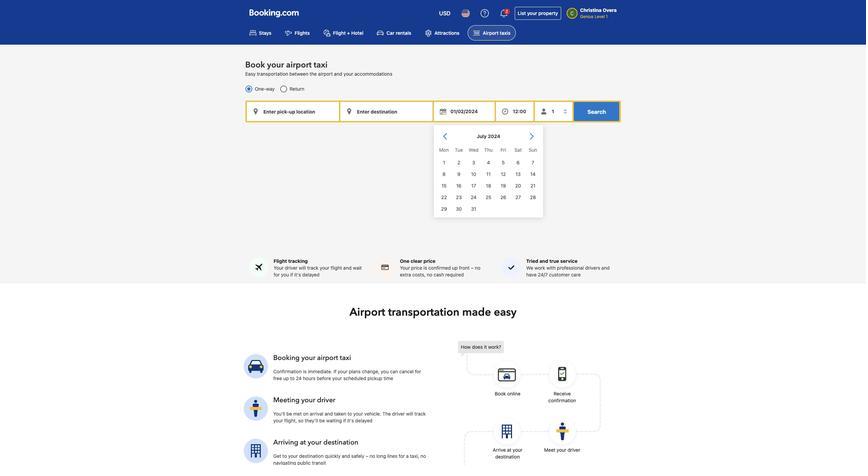 Task type: locate. For each thing, give the bounding box(es) containing it.
up inside confirmation is immediate. if your plans change, you can cancel for free up to 24 hours before your scheduled pickup time
[[283, 376, 289, 382]]

the
[[310, 71, 317, 77]]

1 horizontal spatial 2
[[506, 9, 508, 14]]

navigating
[[273, 461, 296, 466]]

9 button
[[451, 169, 466, 180]]

24
[[471, 195, 477, 200], [296, 376, 302, 382]]

you down tracking
[[281, 272, 289, 278]]

destination up quickly
[[324, 439, 359, 448]]

7 button
[[526, 157, 540, 169]]

one
[[400, 259, 410, 264]]

16 button
[[451, 180, 466, 192]]

14 button
[[526, 169, 540, 180]]

easy
[[245, 71, 256, 77]]

attractions
[[435, 30, 460, 36]]

your inside flight tracking your driver will track your flight and wait for you if it's delayed
[[320, 265, 330, 271]]

your
[[274, 265, 284, 271], [400, 265, 410, 271]]

0 vertical spatial airport
[[483, 30, 499, 36]]

flight,
[[284, 418, 297, 424]]

1 vertical spatial up
[[283, 376, 289, 382]]

the
[[383, 412, 391, 417]]

search button
[[574, 102, 620, 121]]

for inside flight tracking your driver will track your flight and wait for you if it's delayed
[[274, 272, 280, 278]]

if down 'taken' at the bottom left of page
[[343, 418, 346, 424]]

care
[[571, 272, 581, 278]]

your up on
[[301, 396, 315, 405]]

0 vertical spatial up
[[452, 265, 458, 271]]

it's down tracking
[[295, 272, 301, 278]]

tue
[[455, 147, 463, 153]]

will right the
[[406, 412, 413, 417]]

1 horizontal spatial taxi
[[340, 354, 351, 363]]

destination
[[324, 439, 359, 448], [299, 454, 324, 460], [496, 455, 520, 460]]

delayed down tracking
[[302, 272, 320, 278]]

airport up between
[[286, 60, 312, 71]]

0 vertical spatial to
[[290, 376, 295, 382]]

is up "costs,"
[[424, 265, 427, 271]]

destination for arriving at your destination
[[324, 439, 359, 448]]

to inside you'll be met on arrival and taken to your vehicle. the driver will track your flight, so they'll be waiting if it's delayed
[[348, 412, 352, 417]]

receive confirmation
[[549, 391, 576, 404]]

and left safely
[[342, 454, 350, 460]]

driver up arrival
[[317, 396, 336, 405]]

1 vertical spatial 1
[[443, 160, 445, 166]]

1 up 8
[[443, 160, 445, 166]]

be down arrival
[[319, 418, 325, 424]]

it's
[[295, 272, 301, 278], [347, 418, 354, 424]]

2 button left the list
[[496, 5, 512, 22]]

airport for airport transportation made easy
[[350, 305, 385, 320]]

transportation
[[257, 71, 288, 77], [388, 305, 460, 320]]

booking airport taxi image
[[458, 342, 602, 466], [244, 355, 268, 379], [244, 397, 268, 421], [244, 439, 268, 464]]

0 vertical spatial 2 button
[[496, 5, 512, 22]]

transportation inside book your airport taxi easy transportation between the airport and your accommodations
[[257, 71, 288, 77]]

to up navigating
[[283, 454, 287, 460]]

0 vertical spatial flight
[[333, 30, 346, 36]]

book
[[245, 60, 265, 71], [495, 391, 506, 397]]

0 vertical spatial be
[[287, 412, 292, 417]]

19 button
[[496, 180, 511, 192]]

1 horizontal spatial you
[[381, 369, 389, 375]]

1 vertical spatial flight
[[274, 259, 287, 264]]

24 inside 24 button
[[471, 195, 477, 200]]

and up the waiting
[[325, 412, 333, 417]]

track right the
[[415, 412, 426, 417]]

0 vertical spatial you
[[281, 272, 289, 278]]

and right the
[[334, 71, 342, 77]]

your right arrive
[[513, 448, 523, 454]]

arrival
[[310, 412, 323, 417]]

your right if
[[338, 369, 348, 375]]

1 vertical spatial 2
[[457, 160, 460, 166]]

2 vertical spatial airport
[[317, 354, 338, 363]]

does
[[472, 345, 483, 350]]

0 horizontal spatial 24
[[296, 376, 302, 382]]

1 horizontal spatial at
[[507, 448, 512, 454]]

1 horizontal spatial transportation
[[388, 305, 460, 320]]

destination inside arrive at your destination
[[496, 455, 520, 460]]

1 vertical spatial you
[[381, 369, 389, 375]]

property
[[539, 10, 558, 16]]

book left the 'online'
[[495, 391, 506, 397]]

12:00 button
[[496, 102, 534, 121]]

0 vertical spatial for
[[274, 272, 280, 278]]

1 horizontal spatial airport
[[483, 30, 499, 36]]

0 horizontal spatial book
[[245, 60, 265, 71]]

1 horizontal spatial your
[[400, 265, 410, 271]]

0 horizontal spatial if
[[290, 272, 293, 278]]

airport for airport taxis
[[483, 30, 499, 36]]

booking your airport taxi
[[273, 354, 351, 363]]

1 down overa
[[606, 14, 608, 19]]

your inside one clear price your price is confirmed up front – no extra costs, no cash required
[[400, 265, 410, 271]]

0 horizontal spatial at
[[300, 439, 306, 448]]

1 vertical spatial 2 button
[[451, 157, 466, 169]]

mon
[[439, 147, 449, 153]]

7
[[532, 160, 534, 166]]

you up time
[[381, 369, 389, 375]]

get to your destination quickly and safely – no long lines for a taxi, no navigating public transit
[[273, 454, 426, 466]]

meeting your driver
[[273, 396, 336, 405]]

2 left the list
[[506, 9, 508, 14]]

your left flight
[[320, 265, 330, 271]]

1 horizontal spatial if
[[343, 418, 346, 424]]

price up confirmed
[[424, 259, 436, 264]]

2 your from the left
[[400, 265, 410, 271]]

arriving at your destination
[[273, 439, 359, 448]]

1 vertical spatial –
[[366, 454, 368, 460]]

2 horizontal spatial to
[[348, 412, 352, 417]]

track down tracking
[[307, 265, 319, 271]]

0 horizontal spatial transportation
[[257, 71, 288, 77]]

0 vertical spatial 1
[[606, 14, 608, 19]]

at for arrive
[[507, 448, 512, 454]]

how
[[461, 345, 471, 350]]

– right 'front' on the bottom right of page
[[471, 265, 474, 271]]

and up "work"
[[540, 259, 549, 264]]

booking airport taxi image for arriving at your destination
[[244, 439, 268, 464]]

airport up if
[[317, 354, 338, 363]]

july
[[477, 134, 487, 139]]

0 horizontal spatial be
[[287, 412, 292, 417]]

airport right the
[[318, 71, 333, 77]]

meet
[[544, 448, 556, 454]]

driver right the
[[392, 412, 405, 417]]

0 horizontal spatial price
[[411, 265, 422, 271]]

0 horizontal spatial your
[[274, 265, 284, 271]]

1 horizontal spatial to
[[290, 376, 295, 382]]

0 horizontal spatial up
[[283, 376, 289, 382]]

and
[[334, 71, 342, 77], [540, 259, 549, 264], [343, 265, 352, 271], [602, 265, 610, 271], [325, 412, 333, 417], [342, 454, 350, 460]]

1 horizontal spatial up
[[452, 265, 458, 271]]

how does it work?
[[461, 345, 501, 350]]

2 horizontal spatial for
[[415, 369, 421, 375]]

it's right the waiting
[[347, 418, 354, 424]]

it's inside flight tracking your driver will track your flight and wait for you if it's delayed
[[295, 272, 301, 278]]

–
[[471, 265, 474, 271], [366, 454, 368, 460]]

to right 'taken' at the bottom left of page
[[348, 412, 352, 417]]

1 horizontal spatial track
[[415, 412, 426, 417]]

meet your driver
[[544, 448, 581, 454]]

0 vertical spatial will
[[299, 265, 306, 271]]

1 horizontal spatial delayed
[[355, 418, 373, 424]]

0 horizontal spatial to
[[283, 454, 287, 460]]

3 button
[[466, 157, 481, 169]]

11
[[486, 171, 491, 177]]

0 vertical spatial it's
[[295, 272, 301, 278]]

made
[[462, 305, 491, 320]]

if
[[290, 272, 293, 278], [343, 418, 346, 424]]

for
[[274, 272, 280, 278], [415, 369, 421, 375], [399, 454, 405, 460]]

up down confirmation
[[283, 376, 289, 382]]

1 horizontal spatial book
[[495, 391, 506, 397]]

booking.com online hotel reservations image
[[249, 9, 299, 17]]

flight left +
[[333, 30, 346, 36]]

0 horizontal spatial is
[[303, 369, 307, 375]]

1 horizontal spatial for
[[399, 454, 405, 460]]

book for online
[[495, 391, 506, 397]]

track
[[307, 265, 319, 271], [415, 412, 426, 417]]

safely
[[351, 454, 364, 460]]

destination inside get to your destination quickly and safely – no long lines for a taxi, no navigating public transit
[[299, 454, 324, 460]]

1 horizontal spatial –
[[471, 265, 474, 271]]

destination up public
[[299, 454, 324, 460]]

1 horizontal spatial 1
[[606, 14, 608, 19]]

13 button
[[511, 169, 526, 180]]

0 horizontal spatial –
[[366, 454, 368, 460]]

work
[[535, 265, 545, 271]]

driver down tracking
[[285, 265, 298, 271]]

1 horizontal spatial be
[[319, 418, 325, 424]]

1 horizontal spatial will
[[406, 412, 413, 417]]

taxi up the
[[314, 60, 328, 71]]

0 horizontal spatial 2
[[457, 160, 460, 166]]

– right safely
[[366, 454, 368, 460]]

1 vertical spatial will
[[406, 412, 413, 417]]

at right arrive
[[507, 448, 512, 454]]

23
[[456, 195, 462, 200]]

0 horizontal spatial you
[[281, 272, 289, 278]]

to down confirmation
[[290, 376, 295, 382]]

be up flight,
[[287, 412, 292, 417]]

your up navigating
[[288, 454, 298, 460]]

1 vertical spatial is
[[303, 369, 307, 375]]

0 vertical spatial 24
[[471, 195, 477, 200]]

0 vertical spatial book
[[245, 60, 265, 71]]

1 horizontal spatial flight
[[333, 30, 346, 36]]

taxi inside book your airport taxi easy transportation between the airport and your accommodations
[[314, 60, 328, 71]]

0 horizontal spatial flight
[[274, 259, 287, 264]]

for for confirmation is immediate. if your plans change, you can cancel for free up to 24 hours before your scheduled pickup time
[[415, 369, 421, 375]]

1 horizontal spatial 24
[[471, 195, 477, 200]]

0 vertical spatial taxi
[[314, 60, 328, 71]]

your left accommodations at the top left of the page
[[344, 71, 353, 77]]

0 vertical spatial –
[[471, 265, 474, 271]]

20 button
[[511, 180, 526, 192]]

25 button
[[481, 192, 496, 204]]

2 up 9
[[457, 160, 460, 166]]

your up way
[[267, 60, 284, 71]]

29 button
[[437, 204, 451, 215]]

if down tracking
[[290, 272, 293, 278]]

flight inside flight tracking your driver will track your flight and wait for you if it's delayed
[[274, 259, 287, 264]]

Enter destination text field
[[340, 102, 433, 121]]

and left wait
[[343, 265, 352, 271]]

airport for booking
[[317, 354, 338, 363]]

book up easy
[[245, 60, 265, 71]]

1 horizontal spatial is
[[424, 265, 427, 271]]

car rentals
[[387, 30, 411, 36]]

16
[[456, 183, 461, 189]]

2 button up 9
[[451, 157, 466, 169]]

be
[[287, 412, 292, 417], [319, 418, 325, 424]]

1 vertical spatial track
[[415, 412, 426, 417]]

flights link
[[280, 25, 315, 41]]

0 horizontal spatial it's
[[295, 272, 301, 278]]

4 button
[[481, 157, 496, 169]]

0 horizontal spatial delayed
[[302, 272, 320, 278]]

0 vertical spatial transportation
[[257, 71, 288, 77]]

if inside flight tracking your driver will track your flight and wait for you if it's delayed
[[290, 272, 293, 278]]

1 your from the left
[[274, 265, 284, 271]]

price down clear
[[411, 265, 422, 271]]

2 vertical spatial to
[[283, 454, 287, 460]]

23 button
[[451, 192, 466, 204]]

1 vertical spatial 24
[[296, 376, 302, 382]]

at inside arrive at your destination
[[507, 448, 512, 454]]

1 vertical spatial book
[[495, 391, 506, 397]]

your down if
[[332, 376, 342, 382]]

destination down arrive
[[496, 455, 520, 460]]

24 left hours
[[296, 376, 302, 382]]

will inside flight tracking your driver will track your flight and wait for you if it's delayed
[[299, 265, 306, 271]]

0 vertical spatial track
[[307, 265, 319, 271]]

at right "arriving"
[[300, 439, 306, 448]]

0 horizontal spatial track
[[307, 265, 319, 271]]

taxis
[[500, 30, 511, 36]]

1 vertical spatial delayed
[[355, 418, 373, 424]]

0 vertical spatial is
[[424, 265, 427, 271]]

confirmation is immediate. if your plans change, you can cancel for free up to 24 hours before your scheduled pickup time
[[273, 369, 421, 382]]

list
[[518, 10, 526, 16]]

book for your
[[245, 60, 265, 71]]

1 vertical spatial it's
[[347, 418, 354, 424]]

and inside book your airport taxi easy transportation between the airport and your accommodations
[[334, 71, 342, 77]]

0 horizontal spatial taxi
[[314, 60, 328, 71]]

– inside one clear price your price is confirmed up front – no extra costs, no cash required
[[471, 265, 474, 271]]

0 vertical spatial delayed
[[302, 272, 320, 278]]

2 vertical spatial for
[[399, 454, 405, 460]]

free
[[273, 376, 282, 382]]

tried
[[526, 259, 539, 264]]

and inside you'll be met on arrival and taken to your vehicle. the driver will track your flight, so they'll be waiting if it's delayed
[[325, 412, 333, 417]]

will down tracking
[[299, 265, 306, 271]]

flight
[[331, 265, 342, 271]]

and right drivers
[[602, 265, 610, 271]]

1 horizontal spatial price
[[424, 259, 436, 264]]

9
[[457, 171, 460, 177]]

is up hours
[[303, 369, 307, 375]]

1 vertical spatial if
[[343, 418, 346, 424]]

0 vertical spatial airport
[[286, 60, 312, 71]]

taxi for book
[[314, 60, 328, 71]]

1 vertical spatial for
[[415, 369, 421, 375]]

0 horizontal spatial airport
[[350, 305, 385, 320]]

for inside confirmation is immediate. if your plans change, you can cancel for free up to 24 hours before your scheduled pickup time
[[415, 369, 421, 375]]

scheduled
[[343, 376, 366, 382]]

24 down 17 'button'
[[471, 195, 477, 200]]

1 vertical spatial to
[[348, 412, 352, 417]]

book inside book your airport taxi easy transportation between the airport and your accommodations
[[245, 60, 265, 71]]

0 vertical spatial if
[[290, 272, 293, 278]]

0 horizontal spatial 1
[[443, 160, 445, 166]]

transit
[[312, 461, 326, 466]]

your inside get to your destination quickly and safely – no long lines for a taxi, no navigating public transit
[[288, 454, 298, 460]]

1 vertical spatial airport
[[350, 305, 385, 320]]

accommodations
[[355, 71, 393, 77]]

one-way
[[255, 86, 275, 92]]

your down you'll
[[273, 418, 283, 424]]

no left cash
[[427, 272, 433, 278]]

christina
[[580, 7, 602, 13]]

delayed down vehicle.
[[355, 418, 373, 424]]

0 horizontal spatial will
[[299, 265, 306, 271]]

no right 'front' on the bottom right of page
[[475, 265, 481, 271]]

1 vertical spatial taxi
[[340, 354, 351, 363]]

your up immediate.
[[301, 354, 316, 363]]

you
[[281, 272, 289, 278], [381, 369, 389, 375]]

up up required
[[452, 265, 458, 271]]

booking
[[273, 354, 300, 363]]

22
[[441, 195, 447, 200]]

flight left tracking
[[274, 259, 287, 264]]

flights
[[295, 30, 310, 36]]

taxi for booking
[[340, 354, 351, 363]]

6 button
[[511, 157, 526, 169]]

26
[[500, 195, 506, 200]]

1 horizontal spatial it's
[[347, 418, 354, 424]]

0 horizontal spatial for
[[274, 272, 280, 278]]

have
[[526, 272, 537, 278]]

taxi up "plans"
[[340, 354, 351, 363]]

drivers
[[585, 265, 600, 271]]

14
[[530, 171, 536, 177]]

your inside arrive at your destination
[[513, 448, 523, 454]]

1 vertical spatial price
[[411, 265, 422, 271]]

delayed
[[302, 272, 320, 278], [355, 418, 373, 424]]

1 inside button
[[443, 160, 445, 166]]



Task type: vqa. For each thing, say whether or not it's contained in the screenshot.
Explore
no



Task type: describe. For each thing, give the bounding box(es) containing it.
lines
[[387, 454, 398, 460]]

21 button
[[526, 180, 540, 192]]

they'll
[[305, 418, 318, 424]]

time
[[384, 376, 393, 382]]

arriving
[[273, 439, 298, 448]]

no left long
[[370, 454, 375, 460]]

8 button
[[437, 169, 451, 180]]

driver inside you'll be met on arrival and taken to your vehicle. the driver will track your flight, so they'll be waiting if it's delayed
[[392, 412, 405, 417]]

front
[[459, 265, 470, 271]]

21
[[531, 183, 536, 189]]

– inside get to your destination quickly and safely – no long lines for a taxi, no navigating public transit
[[366, 454, 368, 460]]

0 horizontal spatial 2 button
[[451, 157, 466, 169]]

destination for get to your destination quickly and safely – no long lines for a taxi, no navigating public transit
[[299, 454, 324, 460]]

to inside confirmation is immediate. if your plans change, you can cancel for free up to 24 hours before your scheduled pickup time
[[290, 376, 295, 382]]

to inside get to your destination quickly and safely – no long lines for a taxi, no navigating public transit
[[283, 454, 287, 460]]

thu
[[484, 147, 493, 153]]

extra
[[400, 272, 411, 278]]

flight + hotel
[[333, 30, 364, 36]]

driver inside flight tracking your driver will track your flight and wait for you if it's delayed
[[285, 265, 298, 271]]

your right meet at the right bottom
[[557, 448, 567, 454]]

hotel
[[351, 30, 364, 36]]

long
[[377, 454, 386, 460]]

you'll
[[273, 412, 285, 417]]

for for flight tracking your driver will track your flight and wait for you if it's delayed
[[274, 272, 280, 278]]

customer
[[549, 272, 570, 278]]

3
[[472, 160, 475, 166]]

one clear price your price is confirmed up front – no extra costs, no cash required
[[400, 259, 481, 278]]

it's inside you'll be met on arrival and taken to your vehicle. the driver will track your flight, so they'll be waiting if it's delayed
[[347, 418, 354, 424]]

22 button
[[437, 192, 451, 204]]

13
[[516, 171, 521, 177]]

stays link
[[244, 25, 277, 41]]

your right the list
[[527, 10, 537, 16]]

we
[[526, 265, 533, 271]]

delayed inside flight tracking your driver will track your flight and wait for you if it's delayed
[[302, 272, 320, 278]]

28 button
[[526, 192, 540, 204]]

4
[[487, 160, 490, 166]]

overa
[[603, 7, 617, 13]]

1 vertical spatial transportation
[[388, 305, 460, 320]]

27 button
[[511, 192, 526, 204]]

if inside you'll be met on arrival and taken to your vehicle. the driver will track your flight, so they'll be waiting if it's delayed
[[343, 418, 346, 424]]

confirmation
[[549, 398, 576, 404]]

cancel
[[399, 369, 414, 375]]

car
[[387, 30, 395, 36]]

service
[[561, 259, 578, 264]]

professional
[[557, 265, 584, 271]]

track inside you'll be met on arrival and taken to your vehicle. the driver will track your flight, so they'll be waiting if it's delayed
[[415, 412, 426, 417]]

easy
[[494, 305, 517, 320]]

1 vertical spatial be
[[319, 418, 325, 424]]

will inside you'll be met on arrival and taken to your vehicle. the driver will track your flight, so they'll be waiting if it's delayed
[[406, 412, 413, 417]]

28
[[530, 195, 536, 200]]

met
[[293, 412, 302, 417]]

up inside one clear price your price is confirmed up front – no extra costs, no cash required
[[452, 265, 458, 271]]

24 inside confirmation is immediate. if your plans change, you can cancel for free up to 24 hours before your scheduled pickup time
[[296, 376, 302, 382]]

and inside flight tracking your driver will track your flight and wait for you if it's delayed
[[343, 265, 352, 271]]

is inside confirmation is immediate. if your plans change, you can cancel for free up to 24 hours before your scheduled pickup time
[[303, 369, 307, 375]]

airport taxis
[[483, 30, 511, 36]]

booking airport taxi image for meeting your driver
[[244, 397, 268, 421]]

tried and true service we work with professional drivers and have 24/7 customer care
[[526, 259, 610, 278]]

stays
[[259, 30, 272, 36]]

immediate.
[[308, 369, 332, 375]]

5
[[502, 160, 505, 166]]

you inside confirmation is immediate. if your plans change, you can cancel for free up to 24 hours before your scheduled pickup time
[[381, 369, 389, 375]]

destination for arrive at your destination
[[496, 455, 520, 460]]

01/02/2024 button
[[434, 102, 495, 121]]

17 button
[[466, 180, 481, 192]]

can
[[390, 369, 398, 375]]

if
[[334, 369, 337, 375]]

costs,
[[412, 272, 426, 278]]

before
[[317, 376, 331, 382]]

flight + hotel link
[[318, 25, 369, 41]]

arrive at your destination
[[493, 448, 523, 460]]

12
[[501, 171, 506, 177]]

airport transportation made easy
[[350, 305, 517, 320]]

15
[[442, 183, 447, 189]]

car rentals link
[[372, 25, 417, 41]]

1 inside christina overa genius level 1
[[606, 14, 608, 19]]

5 button
[[496, 157, 511, 169]]

0 vertical spatial price
[[424, 259, 436, 264]]

quickly
[[325, 454, 341, 460]]

driver right meet at the right bottom
[[568, 448, 581, 454]]

and inside get to your destination quickly and safely – no long lines for a taxi, no navigating public transit
[[342, 454, 350, 460]]

you inside flight tracking your driver will track your flight and wait for you if it's delayed
[[281, 272, 289, 278]]

tracking
[[288, 259, 308, 264]]

Enter pick-up location text field
[[247, 102, 339, 121]]

confirmation
[[273, 369, 302, 375]]

track inside flight tracking your driver will track your flight and wait for you if it's delayed
[[307, 265, 319, 271]]

list your property link
[[515, 7, 561, 20]]

10 button
[[466, 169, 481, 180]]

0 vertical spatial 2
[[506, 9, 508, 14]]

at for arriving
[[300, 439, 306, 448]]

true
[[550, 259, 559, 264]]

is inside one clear price your price is confirmed up front – no extra costs, no cash required
[[424, 265, 427, 271]]

your up "transit"
[[308, 439, 322, 448]]

flight for flight + hotel
[[333, 30, 346, 36]]

10
[[471, 171, 476, 177]]

1 horizontal spatial 2 button
[[496, 5, 512, 22]]

vehicle.
[[364, 412, 381, 417]]

between
[[290, 71, 308, 77]]

pickup
[[368, 376, 382, 382]]

confirmed
[[429, 265, 451, 271]]

christina overa genius level 1
[[580, 7, 617, 19]]

booking airport taxi image for booking your airport taxi
[[244, 355, 268, 379]]

your inside flight tracking your driver will track your flight and wait for you if it's delayed
[[274, 265, 284, 271]]

20
[[515, 183, 521, 189]]

online
[[507, 391, 521, 397]]

airport taxis link
[[468, 25, 516, 41]]

your left vehicle.
[[353, 412, 363, 417]]

one-
[[255, 86, 266, 92]]

1 vertical spatial airport
[[318, 71, 333, 77]]

no right taxi,
[[421, 454, 426, 460]]

25
[[486, 195, 491, 200]]

18
[[486, 183, 491, 189]]

12:00
[[513, 109, 526, 115]]

change,
[[362, 369, 380, 375]]

8
[[443, 171, 446, 177]]

july 2024
[[477, 134, 500, 139]]

12 button
[[496, 169, 511, 180]]

return
[[290, 86, 304, 92]]

plans
[[349, 369, 361, 375]]

public
[[297, 461, 311, 466]]

for inside get to your destination quickly and safely – no long lines for a taxi, no navigating public transit
[[399, 454, 405, 460]]

delayed inside you'll be met on arrival and taken to your vehicle. the driver will track your flight, so they'll be waiting if it's delayed
[[355, 418, 373, 424]]

airport for book
[[286, 60, 312, 71]]

flight for flight tracking your driver will track your flight and wait for you if it's delayed
[[274, 259, 287, 264]]



